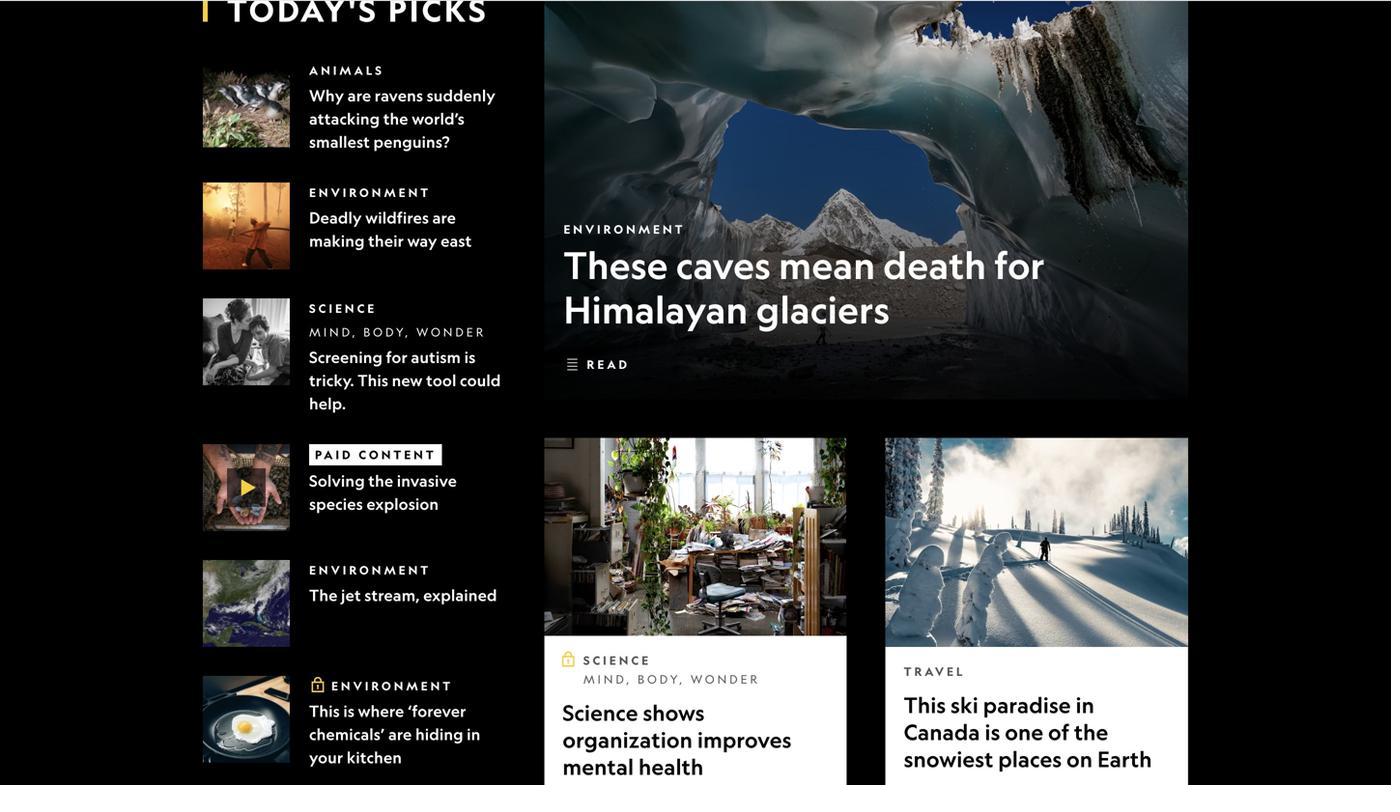 Task type: describe. For each thing, give the bounding box(es) containing it.
'forever
[[408, 702, 466, 721]]

environment link up where
[[332, 679, 453, 694]]

paid
[[315, 448, 354, 462]]

deadly
[[309, 208, 362, 227]]

paradise
[[984, 693, 1072, 719]]

are inside the this is where 'forever chemicals' are hiding in your kitchen
[[389, 725, 412, 745]]

for for screening
[[386, 348, 408, 367]]

environment up where
[[332, 679, 453, 694]]

body, for science mind, body, wonder screening for autism is tricky. this new tool could help.
[[364, 325, 411, 339]]

science link for mind, body, wonder link to the bottom
[[584, 654, 651, 668]]

is inside "science mind, body, wonder screening for autism is tricky. this new tool could help."
[[465, 348, 476, 367]]

on
[[1067, 747, 1093, 773]]

the inside paid content solving the invasive species explosion
[[369, 472, 394, 491]]

ravens
[[375, 86, 423, 105]]

environment these caves mean death for himalayan glaciers
[[564, 222, 1046, 332]]

invasive
[[397, 472, 457, 491]]

science mind, body, wonder
[[584, 654, 761, 687]]

environment for caves
[[564, 222, 686, 237]]

these
[[564, 242, 669, 288]]

in inside this ski paradise in canada is one of the snowiest places on earth
[[1076, 693, 1095, 719]]

could
[[460, 371, 501, 390]]

this is where 'forever chemicals' are hiding in your kitchen
[[309, 702, 481, 768]]

animals why are ravens suddenly attacking the world's smallest penguins?
[[309, 63, 496, 152]]

chemicals'
[[309, 725, 385, 745]]

is inside this ski paradise in canada is one of the snowiest places on earth
[[985, 720, 1001, 746]]

mean
[[779, 242, 876, 288]]

himalayan
[[564, 286, 748, 332]]

animals
[[309, 63, 385, 78]]

content
[[359, 448, 437, 462]]

explained
[[423, 586, 497, 605]]

tool
[[426, 371, 457, 390]]

solving
[[309, 472, 365, 491]]

1 vertical spatial mind, body, wonder link
[[584, 673, 761, 687]]

the inside this ski paradise in canada is one of the snowiest places on earth
[[1075, 720, 1109, 746]]

canada
[[904, 720, 981, 746]]

organization
[[563, 727, 693, 754]]

kitchen
[[347, 748, 402, 768]]

snowiest
[[904, 747, 994, 773]]

science link for mind, body, wonder link to the left
[[309, 301, 377, 316]]

new
[[392, 371, 423, 390]]

smallest
[[309, 132, 370, 152]]

health
[[639, 754, 704, 781]]

science mind, body, wonder screening for autism is tricky. this new tool could help.
[[309, 301, 501, 414]]

environment for jet
[[309, 563, 431, 578]]

world's
[[412, 109, 465, 128]]

travel
[[904, 665, 966, 680]]

death
[[884, 242, 987, 288]]

screening
[[309, 348, 383, 367]]

mind, for science mind, body, wonder screening for autism is tricky. this new tool could help.
[[309, 325, 358, 339]]

wildfires
[[365, 208, 429, 227]]

travel link
[[904, 665, 966, 680]]

environment deadly wildfires are making their way east
[[309, 185, 472, 251]]

this ski paradise in canada is one of the snowiest places on earth
[[904, 693, 1153, 773]]

wonder for science mind, body, wonder screening for autism is tricky. this new tool could help.
[[417, 325, 487, 339]]



Task type: vqa. For each thing, say whether or not it's contained in the screenshot.
the bottommost a
no



Task type: locate. For each thing, give the bounding box(es) containing it.
improves
[[698, 727, 792, 754]]

east
[[441, 231, 472, 251]]

in up on
[[1076, 693, 1095, 719]]

mental
[[563, 754, 634, 781]]

environment up 'jet'
[[309, 563, 431, 578]]

0 vertical spatial science
[[309, 301, 377, 316]]

environment link for caves
[[564, 222, 686, 237]]

1 vertical spatial wonder
[[691, 673, 761, 687]]

are inside environment deadly wildfires are making their way east
[[433, 208, 456, 227]]

the
[[309, 586, 338, 605]]

wonder inside science mind, body, wonder
[[691, 673, 761, 687]]

this
[[358, 371, 389, 390], [904, 693, 947, 719], [309, 702, 340, 721]]

the down content
[[369, 472, 394, 491]]

explosion
[[367, 495, 439, 514]]

1 vertical spatial body,
[[638, 673, 685, 687]]

this inside the this is where 'forever chemicals' are hiding in your kitchen
[[309, 702, 340, 721]]

1 horizontal spatial science link
[[584, 654, 651, 668]]

science for science mind, body, wonder
[[584, 654, 651, 668]]

science for science mind, body, wonder screening for autism is tricky. this new tool could help.
[[309, 301, 377, 316]]

autism
[[411, 348, 461, 367]]

0 vertical spatial mind, body, wonder link
[[309, 325, 487, 339]]

environment for wildfires
[[309, 185, 431, 200]]

environment link up these
[[564, 222, 686, 237]]

this up chemicals'
[[309, 702, 340, 721]]

mind, for science mind, body, wonder
[[584, 673, 632, 687]]

science inside science shows organization improves mental health
[[563, 700, 639, 727]]

caves
[[676, 242, 771, 288]]

0 vertical spatial for
[[995, 242, 1046, 288]]

2 horizontal spatial are
[[433, 208, 456, 227]]

0 vertical spatial wonder
[[417, 325, 487, 339]]

0 vertical spatial in
[[1076, 693, 1095, 719]]

shows
[[643, 700, 705, 727]]

0 vertical spatial mind,
[[309, 325, 358, 339]]

0 vertical spatial are
[[348, 86, 371, 105]]

is up chemicals'
[[343, 702, 355, 721]]

is inside the this is where 'forever chemicals' are hiding in your kitchen
[[343, 702, 355, 721]]

making
[[309, 231, 365, 251]]

paid content solving the invasive species explosion
[[309, 448, 457, 514]]

this left new on the top of the page
[[358, 371, 389, 390]]

1 horizontal spatial is
[[465, 348, 476, 367]]

environment inside the environment these caves mean death for himalayan glaciers
[[564, 222, 686, 237]]

wonder up autism
[[417, 325, 487, 339]]

are
[[348, 86, 371, 105], [433, 208, 456, 227], [389, 725, 412, 745]]

environment inside environment deadly wildfires are making their way east
[[309, 185, 431, 200]]

0 vertical spatial body,
[[364, 325, 411, 339]]

1 vertical spatial for
[[386, 348, 408, 367]]

science inside "science mind, body, wonder screening for autism is tricky. this new tool could help."
[[309, 301, 377, 316]]

science link up screening
[[309, 301, 377, 316]]

0 horizontal spatial this
[[309, 702, 340, 721]]

environment link
[[309, 185, 431, 200], [564, 222, 686, 237], [309, 563, 431, 578], [332, 679, 453, 694]]

hiding
[[416, 725, 464, 745]]

0 horizontal spatial for
[[386, 348, 408, 367]]

are down where
[[389, 725, 412, 745]]

environment link up wildfires
[[309, 185, 431, 200]]

this for this ski paradise in canada is one of the snowiest places on earth
[[904, 693, 947, 719]]

1 vertical spatial in
[[467, 725, 481, 745]]

the down ravens
[[383, 109, 409, 128]]

2 vertical spatial science
[[563, 700, 639, 727]]

this inside "science mind, body, wonder screening for autism is tricky. this new tool could help."
[[358, 371, 389, 390]]

0 horizontal spatial wonder
[[417, 325, 487, 339]]

0 horizontal spatial mind, body, wonder link
[[309, 325, 487, 339]]

mind, body, wonder link up autism
[[309, 325, 487, 339]]

mind, body, wonder link
[[309, 325, 487, 339], [584, 673, 761, 687]]

body, inside science mind, body, wonder
[[638, 673, 685, 687]]

science link up shows
[[584, 654, 651, 668]]

the
[[383, 109, 409, 128], [369, 472, 394, 491], [1075, 720, 1109, 746]]

this for this is where 'forever chemicals' are hiding in your kitchen
[[309, 702, 340, 721]]

environment
[[309, 185, 431, 200], [564, 222, 686, 237], [309, 563, 431, 578], [332, 679, 453, 694]]

environment link up 'jet'
[[309, 563, 431, 578]]

help.
[[309, 394, 346, 414]]

body, inside "science mind, body, wonder screening for autism is tricky. this new tool could help."
[[364, 325, 411, 339]]

1 horizontal spatial this
[[358, 371, 389, 390]]

is up could
[[465, 348, 476, 367]]

are up attacking
[[348, 86, 371, 105]]

0 horizontal spatial body,
[[364, 325, 411, 339]]

environment the jet stream, explained
[[309, 563, 497, 605]]

this inside this ski paradise in canada is one of the snowiest places on earth
[[904, 693, 947, 719]]

environment up these
[[564, 222, 686, 237]]

0 vertical spatial the
[[383, 109, 409, 128]]

science link
[[309, 301, 377, 316], [584, 654, 651, 668]]

body, for science mind, body, wonder
[[638, 673, 685, 687]]

science
[[309, 301, 377, 316], [584, 654, 651, 668], [563, 700, 639, 727]]

mind, inside "science mind, body, wonder screening for autism is tricky. this new tool could help."
[[309, 325, 358, 339]]

0 horizontal spatial are
[[348, 86, 371, 105]]

1 horizontal spatial in
[[1076, 693, 1095, 719]]

this up canada
[[904, 693, 947, 719]]

body, up shows
[[638, 673, 685, 687]]

1 horizontal spatial are
[[389, 725, 412, 745]]

2 vertical spatial the
[[1075, 720, 1109, 746]]

0 vertical spatial science link
[[309, 301, 377, 316]]

science up shows
[[584, 654, 651, 668]]

science for science shows organization improves mental health
[[563, 700, 639, 727]]

for inside the environment these caves mean death for himalayan glaciers
[[995, 242, 1046, 288]]

of
[[1049, 720, 1070, 746]]

0 horizontal spatial in
[[467, 725, 481, 745]]

environment up wildfires
[[309, 185, 431, 200]]

1 horizontal spatial mind, body, wonder link
[[584, 673, 761, 687]]

read button
[[564, 349, 630, 380]]

2 horizontal spatial is
[[985, 720, 1001, 746]]

0 horizontal spatial mind,
[[309, 325, 358, 339]]

body,
[[364, 325, 411, 339], [638, 673, 685, 687]]

for up new on the top of the page
[[386, 348, 408, 367]]

1 horizontal spatial body,
[[638, 673, 685, 687]]

1 vertical spatial the
[[369, 472, 394, 491]]

earth
[[1098, 747, 1153, 773]]

animals link
[[309, 63, 385, 78]]

attacking
[[309, 109, 380, 128]]

is
[[465, 348, 476, 367], [343, 702, 355, 721], [985, 720, 1001, 746]]

the up on
[[1075, 720, 1109, 746]]

in
[[1076, 693, 1095, 719], [467, 725, 481, 745]]

penguins?
[[374, 132, 450, 152]]

0 horizontal spatial is
[[343, 702, 355, 721]]

for for death
[[995, 242, 1046, 288]]

0 horizontal spatial science link
[[309, 301, 377, 316]]

their
[[368, 231, 404, 251]]

for
[[995, 242, 1046, 288], [386, 348, 408, 367]]

species
[[309, 495, 363, 514]]

is left one
[[985, 720, 1001, 746]]

2 horizontal spatial this
[[904, 693, 947, 719]]

read
[[587, 357, 630, 372]]

glaciers
[[756, 286, 890, 332]]

wonder inside "science mind, body, wonder screening for autism is tricky. this new tool could help."
[[417, 325, 487, 339]]

science inside science mind, body, wonder
[[584, 654, 651, 668]]

body, up screening
[[364, 325, 411, 339]]

2 vertical spatial are
[[389, 725, 412, 745]]

ski
[[951, 693, 979, 719]]

1 horizontal spatial wonder
[[691, 673, 761, 687]]

jet
[[341, 586, 361, 605]]

wonder for science mind, body, wonder
[[691, 673, 761, 687]]

environment inside environment the jet stream, explained
[[309, 563, 431, 578]]

1 horizontal spatial mind,
[[584, 673, 632, 687]]

environment link for wildfires
[[309, 185, 431, 200]]

1 vertical spatial are
[[433, 208, 456, 227]]

science up organization
[[563, 700, 639, 727]]

for inside "science mind, body, wonder screening for autism is tricky. this new tool could help."
[[386, 348, 408, 367]]

stream,
[[365, 586, 420, 605]]

where
[[358, 702, 404, 721]]

mind,
[[309, 325, 358, 339], [584, 673, 632, 687]]

1 vertical spatial science
[[584, 654, 651, 668]]

in inside the this is where 'forever chemicals' are hiding in your kitchen
[[467, 725, 481, 745]]

1 horizontal spatial for
[[995, 242, 1046, 288]]

mind, up screening
[[309, 325, 358, 339]]

suddenly
[[427, 86, 496, 105]]

are up east
[[433, 208, 456, 227]]

way
[[408, 231, 437, 251]]

places
[[999, 747, 1063, 773]]

1 vertical spatial science link
[[584, 654, 651, 668]]

wonder
[[417, 325, 487, 339], [691, 673, 761, 687]]

why
[[309, 86, 344, 105]]

science up screening
[[309, 301, 377, 316]]

environment link for jet
[[309, 563, 431, 578]]

one
[[1005, 720, 1044, 746]]

in right hiding
[[467, 725, 481, 745]]

1 vertical spatial mind,
[[584, 673, 632, 687]]

science shows organization improves mental health
[[563, 700, 792, 781]]

for right death at the top
[[995, 242, 1046, 288]]

mind, body, wonder link up shows
[[584, 673, 761, 687]]

wonder up shows
[[691, 673, 761, 687]]

your
[[309, 748, 343, 768]]

are inside animals why are ravens suddenly attacking the world's smallest penguins?
[[348, 86, 371, 105]]

the inside animals why are ravens suddenly attacking the world's smallest penguins?
[[383, 109, 409, 128]]

mind, inside science mind, body, wonder
[[584, 673, 632, 687]]

tricky.
[[309, 371, 354, 390]]

mind, up organization
[[584, 673, 632, 687]]



